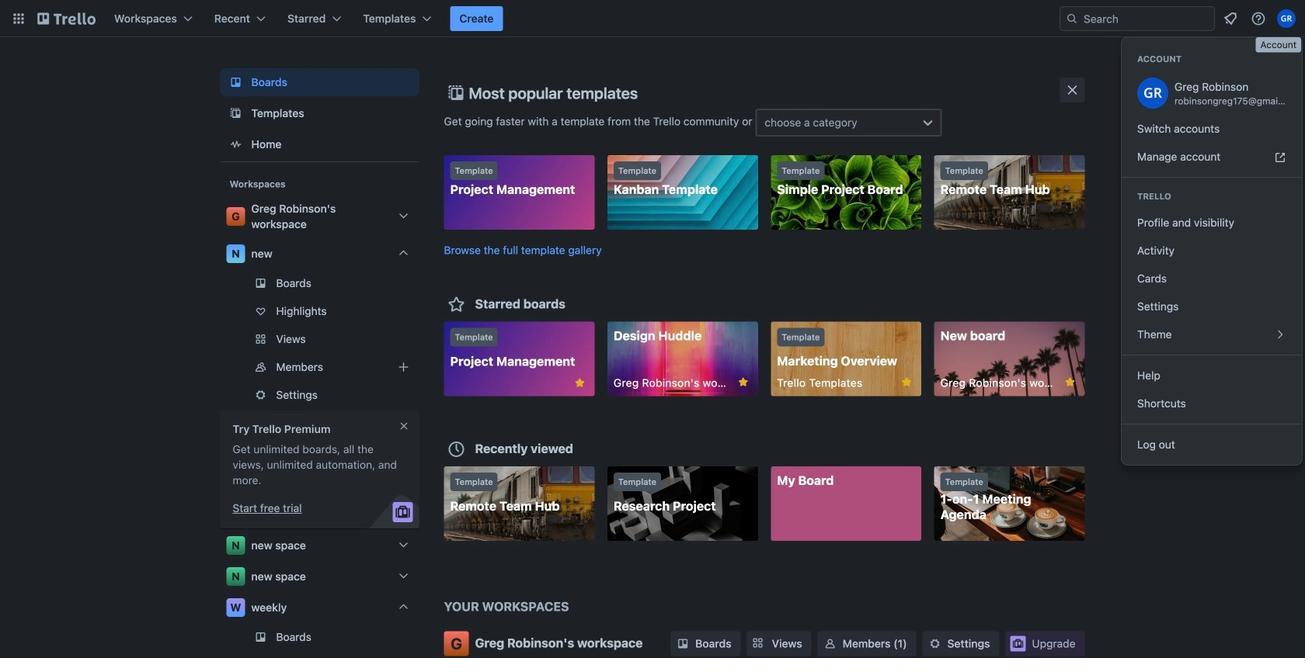 Task type: describe. For each thing, give the bounding box(es) containing it.
open information menu image
[[1251, 11, 1267, 26]]

home image
[[227, 135, 245, 154]]

1 horizontal spatial greg robinson (gregrobinson96) image
[[1277, 9, 1296, 28]]

click to unstar this board. it will be removed from your starred list. image
[[736, 376, 750, 390]]

add image
[[394, 358, 413, 377]]

click to unstar this board. it will be removed from your starred list. image
[[573, 376, 587, 390]]

0 notifications image
[[1221, 9, 1240, 28]]

1 sm image from the left
[[675, 637, 691, 652]]

Search field
[[1060, 6, 1215, 31]]

2 sm image from the left
[[823, 637, 838, 652]]

template board image
[[227, 104, 245, 123]]



Task type: vqa. For each thing, say whether or not it's contained in the screenshot.
Click to unstar this board. It will be removed from your starred list. image
yes



Task type: locate. For each thing, give the bounding box(es) containing it.
0 horizontal spatial greg robinson (gregrobinson96) image
[[1138, 78, 1169, 109]]

sm image
[[675, 637, 691, 652], [823, 637, 838, 652], [927, 637, 943, 652]]

1 horizontal spatial sm image
[[823, 637, 838, 652]]

greg robinson (gregrobinson96) image down search field
[[1138, 78, 1169, 109]]

tooltip
[[1256, 37, 1302, 53]]

0 horizontal spatial sm image
[[675, 637, 691, 652]]

search image
[[1066, 12, 1079, 25]]

board image
[[227, 73, 245, 92]]

1 vertical spatial greg robinson (gregrobinson96) image
[[1138, 78, 1169, 109]]

0 vertical spatial greg robinson (gregrobinson96) image
[[1277, 9, 1296, 28]]

greg robinson (gregrobinson96) image right open information menu image
[[1277, 9, 1296, 28]]

3 sm image from the left
[[927, 637, 943, 652]]

back to home image
[[37, 6, 96, 31]]

2 horizontal spatial sm image
[[927, 637, 943, 652]]

greg robinson (gregrobinson96) image
[[1277, 9, 1296, 28], [1138, 78, 1169, 109]]

primary element
[[0, 0, 1305, 37]]



